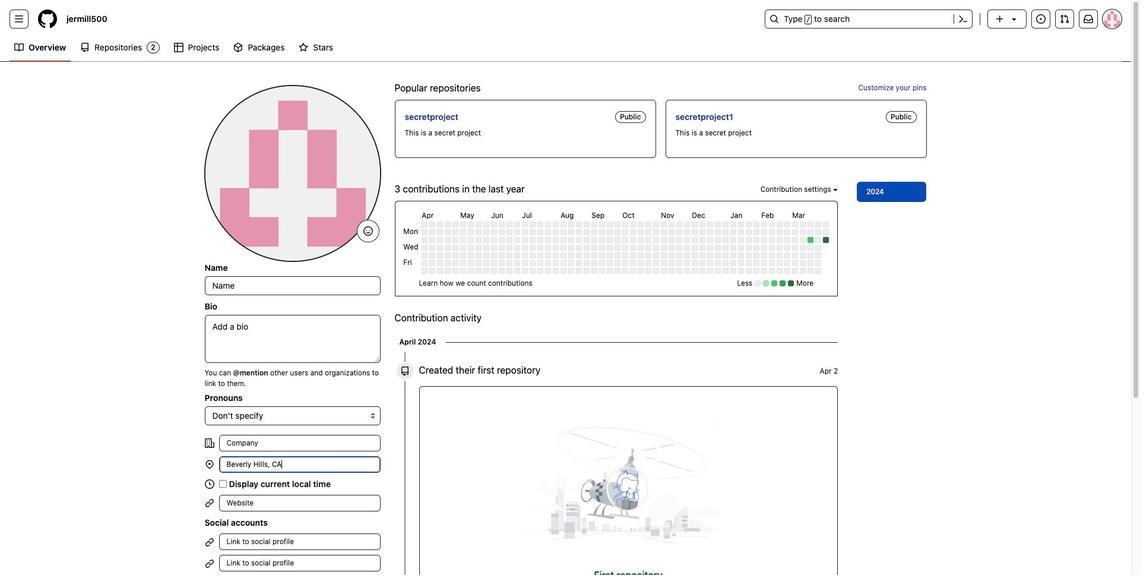 Task type: vqa. For each thing, say whether or not it's contained in the screenshot.
plus image
yes



Task type: locate. For each thing, give the bounding box(es) containing it.
smiley image
[[363, 226, 373, 236]]

cell
[[422, 222, 428, 228], [430, 222, 436, 228], [438, 222, 443, 228], [445, 222, 451, 228], [453, 222, 459, 228], [461, 222, 467, 228], [468, 222, 474, 228], [476, 222, 482, 228], [484, 222, 490, 228], [492, 222, 498, 228], [499, 222, 505, 228], [507, 222, 513, 228], [515, 222, 521, 228], [522, 222, 528, 228], [530, 222, 536, 228], [538, 222, 544, 228], [546, 222, 552, 228], [553, 222, 559, 228], [561, 222, 567, 228], [569, 222, 575, 228], [577, 222, 583, 228], [584, 222, 590, 228], [592, 222, 598, 228], [600, 222, 606, 228], [607, 222, 613, 228], [615, 222, 621, 228], [623, 222, 629, 228], [631, 222, 637, 228], [638, 222, 644, 228], [646, 222, 652, 228], [654, 222, 660, 228], [662, 222, 667, 228], [669, 222, 675, 228], [677, 222, 683, 228], [685, 222, 691, 228], [692, 222, 698, 228], [700, 222, 706, 228], [708, 222, 714, 228], [716, 222, 722, 228], [723, 222, 729, 228], [731, 222, 737, 228], [739, 222, 745, 228], [747, 222, 752, 228], [754, 222, 760, 228], [762, 222, 768, 228], [770, 222, 776, 228], [777, 222, 783, 228], [785, 222, 791, 228], [793, 222, 799, 228], [801, 222, 807, 228], [808, 222, 814, 228], [816, 222, 822, 228], [824, 222, 830, 228], [422, 230, 428, 235], [430, 230, 436, 235], [438, 230, 443, 235], [445, 230, 451, 235], [453, 230, 459, 235], [461, 230, 467, 235], [468, 230, 474, 235], [476, 230, 482, 235], [484, 230, 490, 235], [492, 230, 498, 235], [499, 230, 505, 235], [507, 230, 513, 235], [515, 230, 521, 235], [522, 230, 528, 235], [530, 230, 536, 235], [538, 230, 544, 235], [546, 230, 552, 235], [553, 230, 559, 235], [561, 230, 567, 235], [569, 230, 575, 235], [577, 230, 583, 235], [584, 230, 590, 235], [592, 230, 598, 235], [600, 230, 606, 235], [607, 230, 613, 235], [615, 230, 621, 235], [623, 230, 629, 235], [631, 230, 637, 235], [638, 230, 644, 235], [646, 230, 652, 235], [654, 230, 660, 235], [662, 230, 667, 235], [669, 230, 675, 235], [677, 230, 683, 235], [685, 230, 691, 235], [692, 230, 698, 235], [700, 230, 706, 235], [708, 230, 714, 235], [716, 230, 722, 235], [723, 230, 729, 235], [731, 230, 737, 235], [739, 230, 745, 235], [747, 230, 752, 235], [754, 230, 760, 235], [762, 230, 768, 235], [770, 230, 776, 235], [777, 230, 783, 235], [785, 230, 791, 235], [793, 230, 799, 235], [801, 230, 807, 235], [808, 230, 814, 235], [816, 230, 822, 235], [824, 230, 830, 235], [422, 237, 428, 243], [430, 237, 436, 243], [438, 237, 443, 243], [445, 237, 451, 243], [453, 237, 459, 243], [461, 237, 467, 243], [468, 237, 474, 243], [476, 237, 482, 243], [484, 237, 490, 243], [492, 237, 498, 243], [499, 237, 505, 243], [507, 237, 513, 243], [515, 237, 521, 243], [522, 237, 528, 243], [530, 237, 536, 243], [538, 237, 544, 243], [546, 237, 552, 243], [553, 237, 559, 243], [561, 237, 567, 243], [569, 237, 575, 243], [577, 237, 583, 243], [584, 237, 590, 243], [592, 237, 598, 243], [600, 237, 606, 243], [607, 237, 613, 243], [615, 237, 621, 243], [623, 237, 629, 243], [631, 237, 637, 243], [638, 237, 644, 243], [646, 237, 652, 243], [654, 237, 660, 243], [662, 237, 667, 243], [669, 237, 675, 243], [677, 237, 683, 243], [685, 237, 691, 243], [692, 237, 698, 243], [700, 237, 706, 243], [708, 237, 714, 243], [716, 237, 722, 243], [723, 237, 729, 243], [731, 237, 737, 243], [739, 237, 745, 243], [747, 237, 752, 243], [754, 237, 760, 243], [762, 237, 768, 243], [770, 237, 776, 243], [777, 237, 783, 243], [785, 237, 791, 243], [793, 237, 799, 243], [801, 237, 807, 243], [808, 237, 814, 243], [816, 237, 822, 243], [824, 237, 830, 243], [422, 245, 428, 251], [430, 245, 436, 251], [438, 245, 443, 251], [445, 245, 451, 251], [453, 245, 459, 251], [461, 245, 467, 251], [468, 245, 474, 251], [476, 245, 482, 251], [484, 245, 490, 251], [492, 245, 498, 251], [499, 245, 505, 251], [507, 245, 513, 251], [515, 245, 521, 251], [522, 245, 528, 251], [530, 245, 536, 251], [538, 245, 544, 251], [546, 245, 552, 251], [553, 245, 559, 251], [561, 245, 567, 251], [569, 245, 575, 251], [577, 245, 583, 251], [584, 245, 590, 251], [592, 245, 598, 251], [600, 245, 606, 251], [607, 245, 613, 251], [615, 245, 621, 251], [623, 245, 629, 251], [631, 245, 637, 251], [638, 245, 644, 251], [646, 245, 652, 251], [654, 245, 660, 251], [662, 245, 667, 251], [669, 245, 675, 251], [677, 245, 683, 251], [685, 245, 691, 251], [692, 245, 698, 251], [700, 245, 706, 251], [708, 245, 714, 251], [716, 245, 722, 251], [723, 245, 729, 251], [731, 245, 737, 251], [739, 245, 745, 251], [747, 245, 752, 251], [754, 245, 760, 251], [762, 245, 768, 251], [770, 245, 776, 251], [777, 245, 783, 251], [785, 245, 791, 251], [793, 245, 799, 251], [801, 245, 807, 251], [808, 245, 814, 251], [816, 245, 822, 251], [422, 253, 428, 259], [430, 253, 436, 259], [438, 253, 443, 259], [445, 253, 451, 259], [453, 253, 459, 259], [461, 253, 467, 259], [468, 253, 474, 259], [476, 253, 482, 259], [484, 253, 490, 259], [492, 253, 498, 259], [499, 253, 505, 259], [507, 253, 513, 259], [515, 253, 521, 259], [522, 253, 528, 259], [530, 253, 536, 259], [538, 253, 544, 259], [546, 253, 552, 259], [553, 253, 559, 259], [561, 253, 567, 259], [569, 253, 575, 259], [577, 253, 583, 259], [584, 253, 590, 259], [592, 253, 598, 259], [600, 253, 606, 259], [607, 253, 613, 259], [615, 253, 621, 259], [623, 253, 629, 259], [631, 253, 637, 259], [638, 253, 644, 259], [646, 253, 652, 259], [654, 253, 660, 259], [662, 253, 667, 259], [669, 253, 675, 259], [677, 253, 683, 259], [685, 253, 691, 259], [692, 253, 698, 259], [700, 253, 706, 259], [708, 253, 714, 259], [716, 253, 722, 259], [723, 253, 729, 259], [731, 253, 737, 259], [739, 253, 745, 259], [747, 253, 752, 259], [754, 253, 760, 259], [762, 253, 768, 259], [770, 253, 776, 259], [777, 253, 783, 259], [785, 253, 791, 259], [793, 253, 799, 259], [801, 253, 807, 259], [808, 253, 814, 259], [816, 253, 822, 259], [422, 260, 428, 266], [430, 260, 436, 266], [438, 260, 443, 266], [445, 260, 451, 266], [453, 260, 459, 266], [461, 260, 467, 266], [468, 260, 474, 266], [476, 260, 482, 266], [484, 260, 490, 266], [492, 260, 498, 266], [499, 260, 505, 266], [507, 260, 513, 266], [515, 260, 521, 266], [522, 260, 528, 266], [530, 260, 536, 266], [538, 260, 544, 266], [546, 260, 552, 266], [553, 260, 559, 266], [561, 260, 567, 266], [569, 260, 575, 266], [577, 260, 583, 266], [584, 260, 590, 266], [592, 260, 598, 266], [600, 260, 606, 266], [607, 260, 613, 266], [615, 260, 621, 266], [623, 260, 629, 266], [631, 260, 637, 266], [638, 260, 644, 266], [646, 260, 652, 266], [654, 260, 660, 266], [662, 260, 667, 266], [669, 260, 675, 266], [677, 260, 683, 266], [685, 260, 691, 266], [692, 260, 698, 266], [700, 260, 706, 266], [708, 260, 714, 266], [716, 260, 722, 266], [723, 260, 729, 266], [731, 260, 737, 266], [739, 260, 745, 266], [747, 260, 752, 266], [754, 260, 760, 266], [762, 260, 768, 266], [770, 260, 776, 266], [777, 260, 783, 266], [785, 260, 791, 266], [793, 260, 799, 266], [801, 260, 807, 266], [808, 260, 814, 266], [816, 260, 822, 266], [422, 268, 428, 274], [430, 268, 436, 274], [438, 268, 443, 274], [445, 268, 451, 274], [453, 268, 459, 274], [461, 268, 467, 274], [468, 268, 474, 274], [476, 268, 482, 274], [484, 268, 490, 274], [492, 268, 498, 274], [499, 268, 505, 274], [507, 268, 513, 274], [515, 268, 521, 274], [522, 268, 528, 274], [530, 268, 536, 274], [538, 268, 544, 274], [546, 268, 552, 274], [553, 268, 559, 274], [561, 268, 567, 274], [569, 268, 575, 274], [577, 268, 583, 274], [584, 268, 590, 274], [592, 268, 598, 274], [600, 268, 606, 274], [607, 268, 613, 274], [615, 268, 621, 274], [623, 268, 629, 274], [631, 268, 637, 274], [638, 268, 644, 274], [646, 268, 652, 274], [654, 268, 660, 274], [662, 268, 667, 274], [669, 268, 675, 274], [677, 268, 683, 274], [685, 268, 691, 274], [692, 268, 698, 274], [700, 268, 706, 274], [708, 268, 714, 274], [716, 268, 722, 274], [723, 268, 729, 274], [731, 268, 737, 274], [739, 268, 745, 274], [747, 268, 752, 274], [754, 268, 760, 274], [762, 268, 768, 274], [770, 268, 776, 274], [777, 268, 783, 274], [785, 268, 791, 274], [793, 268, 799, 274], [801, 268, 807, 274], [808, 268, 814, 274], [816, 268, 822, 274]]

1 link to social profile text field from the top
[[219, 534, 381, 550]]

None checkbox
[[219, 480, 227, 488]]

1 vertical spatial link to social profile text field
[[219, 555, 381, 572]]

1 social account image from the top
[[205, 537, 214, 547]]

0 vertical spatial link to social profile text field
[[219, 534, 381, 550]]

0 vertical spatial social account image
[[205, 537, 214, 547]]

repo image
[[400, 367, 410, 376]]

homepage image
[[38, 10, 57, 29]]

1 vertical spatial social account image
[[205, 559, 214, 568]]

notifications image
[[1084, 14, 1094, 24]]

book image
[[14, 43, 24, 52]]

social account image for first link to social profile text field from the top
[[205, 537, 214, 547]]

Location field
[[219, 456, 381, 473]]

grid
[[402, 209, 831, 276]]

issue opened image
[[1037, 14, 1046, 24]]

2 social account image from the top
[[205, 559, 214, 568]]

Add a bio text field
[[205, 315, 381, 363]]

social account image
[[205, 537, 214, 547], [205, 559, 214, 568]]

table image
[[174, 43, 183, 52]]

Link to social profile text field
[[219, 534, 381, 550], [219, 555, 381, 572]]

repo image
[[80, 43, 90, 52]]

Company field
[[219, 435, 381, 452]]

git pull request image
[[1061, 14, 1070, 24]]



Task type: describe. For each thing, give the bounding box(es) containing it.
link image
[[205, 499, 214, 508]]

congratulations on your first repository! image
[[480, 397, 777, 575]]

change your avatar image
[[205, 86, 381, 261]]

triangle down image
[[1010, 14, 1020, 24]]

2 link to social profile text field from the top
[[219, 555, 381, 572]]

plus image
[[996, 14, 1005, 24]]

Name field
[[205, 276, 381, 295]]

location image
[[205, 460, 214, 469]]

organization image
[[205, 439, 214, 448]]

social account image for 2nd link to social profile text field from the top of the page
[[205, 559, 214, 568]]

star image
[[299, 43, 309, 52]]

package image
[[234, 43, 243, 52]]

clock image
[[205, 479, 214, 489]]

command palette image
[[959, 14, 969, 24]]

Website field
[[219, 495, 381, 512]]



